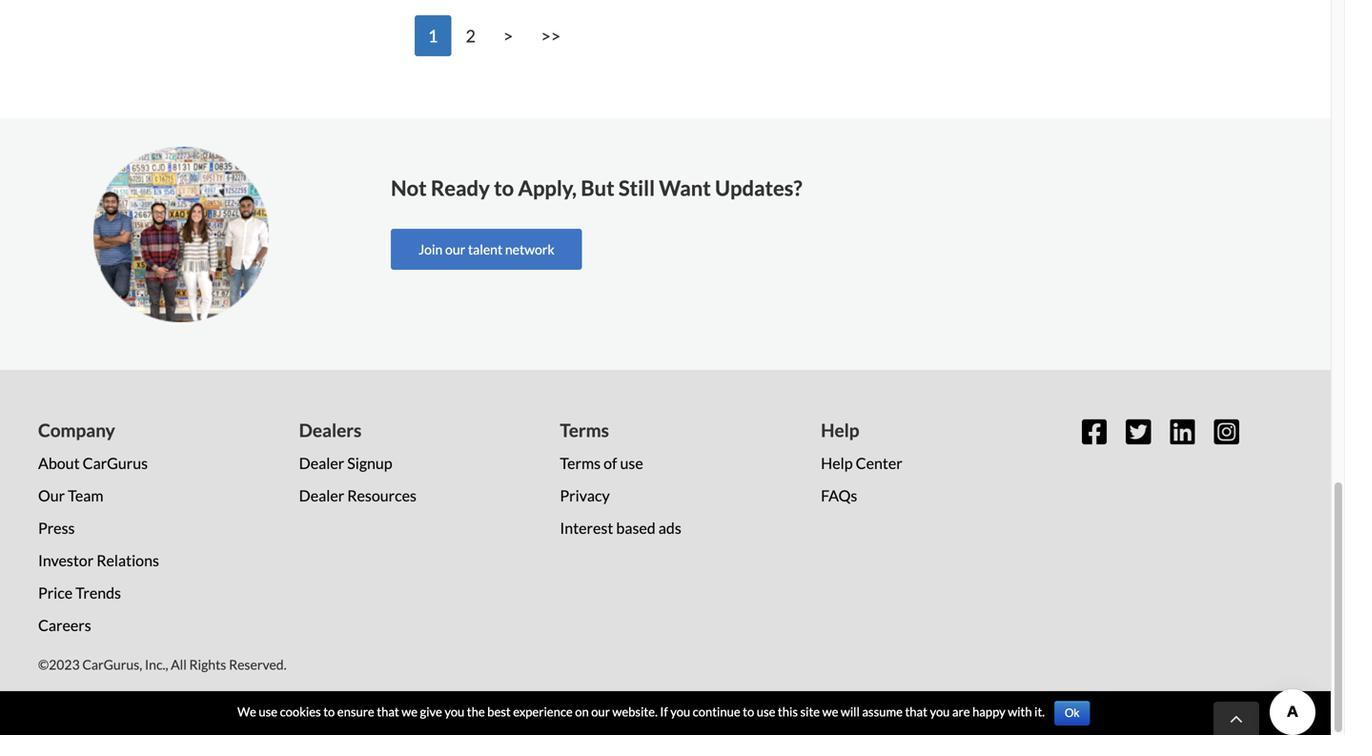 Task type: describe. For each thing, give the bounding box(es) containing it.
faqs
[[821, 486, 857, 505]]

about cargurus link
[[38, 454, 148, 472]]

signup
[[347, 454, 392, 472]]

help for help center
[[821, 454, 853, 472]]

give
[[420, 704, 442, 719]]

faqs link
[[821, 486, 857, 505]]

1 vertical spatial our
[[591, 704, 610, 719]]

we use cookies to ensure that we give you the best experience on our website. if you continue to use this site we will assume that you are happy with it.
[[237, 704, 1045, 719]]

but
[[581, 175, 615, 200]]

of
[[604, 454, 617, 472]]

instagram icon image
[[1214, 418, 1239, 446]]

ready
[[431, 175, 490, 200]]

our
[[38, 486, 65, 505]]

dealer signup
[[299, 454, 392, 472]]

all
[[171, 656, 187, 673]]

this
[[778, 704, 798, 719]]

interest based ads link
[[560, 519, 681, 537]]

reserved.
[[229, 656, 287, 673]]

2 you from the left
[[670, 704, 690, 719]]

ads
[[659, 519, 681, 537]]

site
[[800, 704, 820, 719]]

best
[[487, 704, 511, 719]]

dealer resources link
[[299, 486, 417, 505]]

cookies
[[280, 704, 321, 719]]

about
[[38, 454, 80, 472]]

1 you from the left
[[445, 704, 465, 719]]

are
[[952, 704, 970, 719]]

1
[[428, 25, 438, 46]]

ok
[[1065, 706, 1080, 720]]

dealer signup link
[[299, 454, 392, 472]]

investor
[[38, 551, 94, 570]]

our team
[[38, 486, 103, 505]]

0 horizontal spatial to
[[323, 704, 335, 719]]

terms for terms
[[560, 419, 609, 441]]

happy
[[973, 704, 1006, 719]]

> button
[[490, 15, 527, 56]]

not
[[391, 175, 427, 200]]

dealer resources
[[299, 486, 417, 505]]

3 you from the left
[[930, 704, 950, 719]]

continue
[[693, 704, 740, 719]]

>
[[503, 25, 513, 46]]

with
[[1008, 704, 1032, 719]]

based
[[616, 519, 656, 537]]

join our talent network
[[419, 241, 555, 257]]

our inside "join our talent network" link
[[445, 241, 465, 257]]

help center
[[821, 454, 903, 472]]

2 horizontal spatial to
[[743, 704, 754, 719]]

>> button
[[528, 15, 574, 56]]

terms for terms of use
[[560, 454, 601, 472]]

press link
[[38, 519, 75, 537]]

trends
[[76, 583, 121, 602]]

the
[[467, 704, 485, 719]]

footer_image image
[[93, 147, 269, 322]]

press
[[38, 519, 75, 537]]

inc.,
[[145, 656, 168, 673]]

privacy link
[[560, 486, 610, 505]]

will
[[841, 704, 860, 719]]

talent
[[468, 241, 503, 257]]

center
[[856, 454, 903, 472]]

website.
[[612, 704, 658, 719]]

network
[[505, 241, 555, 257]]

price trends link
[[38, 583, 121, 602]]

twitter icon image
[[1126, 418, 1151, 446]]

1 horizontal spatial to
[[494, 175, 514, 200]]

1 that from the left
[[377, 704, 399, 719]]



Task type: vqa. For each thing, say whether or not it's contained in the screenshot.
seventh cell
no



Task type: locate. For each thing, give the bounding box(es) containing it.
dealer down dealer signup
[[299, 486, 344, 505]]

2 help from the top
[[821, 454, 853, 472]]

price
[[38, 583, 73, 602]]

2
[[466, 25, 476, 46]]

on
[[575, 704, 589, 719]]

use left this
[[757, 704, 775, 719]]

2 dealer from the top
[[299, 486, 344, 505]]

0 horizontal spatial we
[[402, 704, 418, 719]]

1 dealer from the top
[[299, 454, 344, 472]]

1 vertical spatial help
[[821, 454, 853, 472]]

dealer
[[299, 454, 344, 472], [299, 486, 344, 505]]

© 2023 cargurus, inc., all rights reserved.
[[38, 656, 287, 673]]

we left will
[[822, 704, 838, 719]]

we
[[237, 704, 256, 719]]

price trends
[[38, 583, 121, 602]]

1 vertical spatial dealer
[[299, 486, 344, 505]]

cargurus,
[[82, 656, 142, 673]]

0 horizontal spatial our
[[445, 241, 465, 257]]

our right join
[[445, 241, 465, 257]]

you
[[445, 704, 465, 719], [670, 704, 690, 719], [930, 704, 950, 719]]

to left the apply,
[[494, 175, 514, 200]]

you left the
[[445, 704, 465, 719]]

terms up terms of use
[[560, 419, 609, 441]]

ensure
[[337, 704, 374, 719]]

that right assume
[[905, 704, 928, 719]]

want
[[659, 175, 711, 200]]

terms left of in the left bottom of the page
[[560, 454, 601, 472]]

2 terms from the top
[[560, 454, 601, 472]]

interest based ads
[[560, 519, 681, 537]]

rights
[[189, 656, 226, 673]]

2 that from the left
[[905, 704, 928, 719]]

our team link
[[38, 486, 103, 505]]

to
[[494, 175, 514, 200], [323, 704, 335, 719], [743, 704, 754, 719]]

2 horizontal spatial use
[[757, 704, 775, 719]]

1 horizontal spatial you
[[670, 704, 690, 719]]

1 help from the top
[[821, 419, 860, 441]]

use right of in the left bottom of the page
[[620, 454, 643, 472]]

we
[[402, 704, 418, 719], [822, 704, 838, 719]]

relations
[[97, 551, 159, 570]]

interest
[[560, 519, 613, 537]]

©
[[38, 656, 49, 673]]

2 horizontal spatial you
[[930, 704, 950, 719]]

careers
[[38, 616, 91, 634]]

1 horizontal spatial we
[[822, 704, 838, 719]]

we left give
[[402, 704, 418, 719]]

use right we
[[259, 704, 277, 719]]

terms of use
[[560, 454, 643, 472]]

1 vertical spatial terms
[[560, 454, 601, 472]]

our right on
[[591, 704, 610, 719]]

1 terms from the top
[[560, 419, 609, 441]]

linkedin icon image
[[1170, 418, 1195, 446]]

1 horizontal spatial use
[[620, 454, 643, 472]]

1 we from the left
[[402, 704, 418, 719]]

join
[[419, 241, 443, 257]]

join our talent network link
[[391, 229, 582, 270]]

0 vertical spatial help
[[821, 419, 860, 441]]

if
[[660, 704, 668, 719]]

2023
[[49, 656, 80, 673]]

it.
[[1035, 704, 1045, 719]]

to right continue
[[743, 704, 754, 719]]

about cargurus
[[38, 454, 148, 472]]

resources
[[347, 486, 417, 505]]

experience
[[513, 704, 573, 719]]

privacy
[[560, 486, 610, 505]]

0 horizontal spatial you
[[445, 704, 465, 719]]

use
[[620, 454, 643, 472], [259, 704, 277, 719], [757, 704, 775, 719]]

that right ensure
[[377, 704, 399, 719]]

investor relations
[[38, 551, 159, 570]]

you left are
[[930, 704, 950, 719]]

2 button
[[452, 15, 489, 56]]

dealer for dealer resources
[[299, 486, 344, 505]]

cargurus
[[83, 454, 148, 472]]

that
[[377, 704, 399, 719], [905, 704, 928, 719]]

help
[[821, 419, 860, 441], [821, 454, 853, 472]]

facebook icon image
[[1082, 418, 1107, 446]]

1 horizontal spatial that
[[905, 704, 928, 719]]

team
[[68, 486, 103, 505]]

ok link
[[1054, 701, 1090, 726]]

0 horizontal spatial use
[[259, 704, 277, 719]]

help up help center link
[[821, 419, 860, 441]]

you right if
[[670, 704, 690, 719]]

0 vertical spatial terms
[[560, 419, 609, 441]]

our
[[445, 241, 465, 257], [591, 704, 610, 719]]

careers link
[[38, 616, 91, 634]]

1 horizontal spatial our
[[591, 704, 610, 719]]

dealers
[[299, 419, 362, 441]]

help up faqs link
[[821, 454, 853, 472]]

to left ensure
[[323, 704, 335, 719]]

apply,
[[518, 175, 577, 200]]

>>
[[541, 25, 561, 46]]

0 vertical spatial our
[[445, 241, 465, 257]]

investor relations link
[[38, 551, 159, 570]]

company
[[38, 419, 115, 441]]

0 vertical spatial dealer
[[299, 454, 344, 472]]

not ready to apply, but still want updates?
[[391, 175, 802, 200]]

assume
[[862, 704, 903, 719]]

terms of use link
[[560, 454, 643, 472]]

0 horizontal spatial that
[[377, 704, 399, 719]]

help center link
[[821, 454, 903, 472]]

terms
[[560, 419, 609, 441], [560, 454, 601, 472]]

updates?
[[715, 175, 802, 200]]

dealer for dealer signup
[[299, 454, 344, 472]]

still
[[619, 175, 655, 200]]

1 button
[[415, 15, 451, 56]]

dealer down dealers
[[299, 454, 344, 472]]

help for help
[[821, 419, 860, 441]]

2 we from the left
[[822, 704, 838, 719]]



